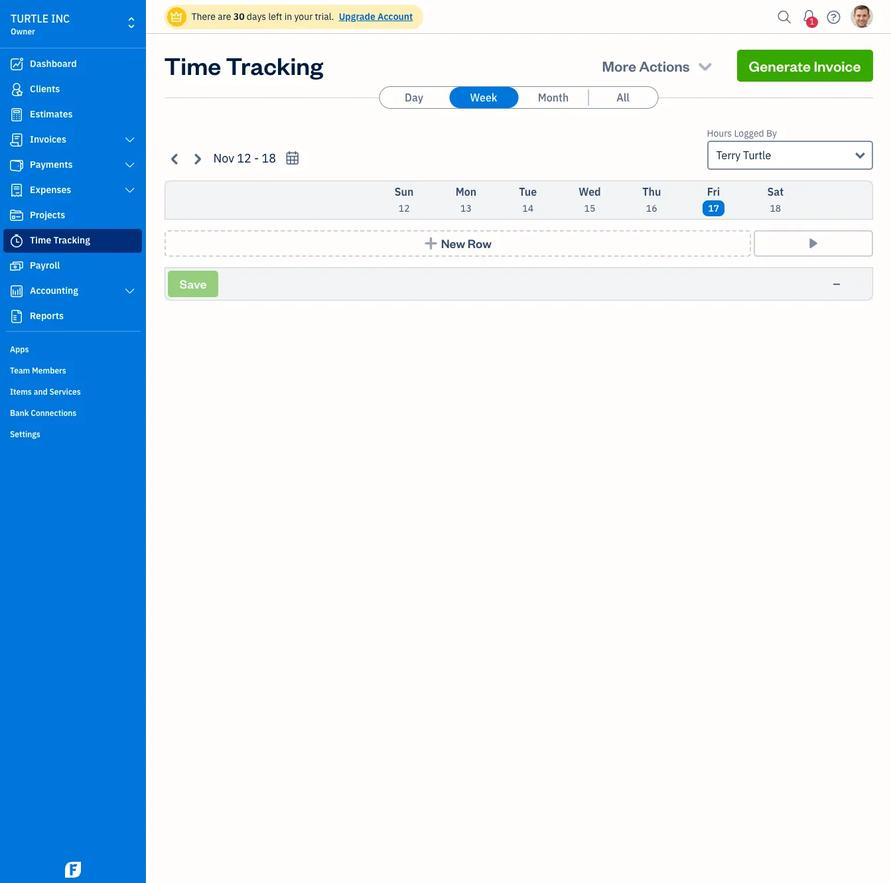 Task type: locate. For each thing, give the bounding box(es) containing it.
nov
[[213, 151, 234, 166]]

1 vertical spatial time tracking
[[30, 234, 90, 246]]

bank connections
[[10, 408, 77, 418]]

chevron large down image inside invoices link
[[124, 135, 136, 145]]

estimates link
[[3, 103, 142, 127]]

estimate image
[[9, 108, 25, 122]]

mon
[[456, 185, 477, 199]]

time tracking link
[[3, 229, 142, 253]]

1 vertical spatial chevron large down image
[[124, 185, 136, 196]]

time tracking down "30"
[[164, 50, 323, 81]]

new
[[441, 236, 466, 251]]

time inside main element
[[30, 234, 51, 246]]

turtle
[[744, 149, 772, 162]]

3 chevron large down image from the top
[[124, 286, 136, 297]]

tracking down left at top
[[226, 50, 323, 81]]

13
[[461, 203, 472, 214]]

tue
[[519, 185, 537, 199]]

payments link
[[3, 153, 142, 177]]

freshbooks image
[[62, 863, 84, 878]]

all link
[[589, 87, 658, 108]]

invoices
[[30, 133, 66, 145]]

day link
[[380, 87, 449, 108]]

previous week image
[[168, 151, 183, 166]]

thu 16
[[643, 185, 662, 214]]

18 down sat
[[771, 203, 782, 214]]

sat
[[768, 185, 784, 199]]

plus image
[[424, 237, 439, 250]]

12 down sun
[[399, 203, 410, 214]]

1
[[810, 17, 815, 27]]

0 horizontal spatial time tracking
[[30, 234, 90, 246]]

invoice
[[814, 56, 862, 75]]

1 vertical spatial time
[[30, 234, 51, 246]]

tue 14
[[519, 185, 537, 214]]

0 horizontal spatial time
[[30, 234, 51, 246]]

chart image
[[9, 285, 25, 298]]

fri 17
[[708, 185, 721, 214]]

0 vertical spatial tracking
[[226, 50, 323, 81]]

30
[[234, 11, 245, 23]]

0 vertical spatial 12
[[237, 151, 252, 166]]

payments
[[30, 159, 73, 171]]

12
[[237, 151, 252, 166], [399, 203, 410, 214]]

chevron large down image for invoices
[[124, 135, 136, 145]]

wed 15
[[579, 185, 601, 214]]

chevron large down image
[[124, 160, 136, 171]]

1 horizontal spatial tracking
[[226, 50, 323, 81]]

left
[[269, 11, 282, 23]]

0 vertical spatial time
[[164, 50, 221, 81]]

chevron large down image for accounting
[[124, 286, 136, 297]]

new row button
[[164, 230, 751, 257]]

sun
[[395, 185, 414, 199]]

project image
[[9, 209, 25, 222]]

1 horizontal spatial 12
[[399, 203, 410, 214]]

payment image
[[9, 159, 25, 172]]

payroll
[[30, 260, 60, 272]]

0 horizontal spatial tracking
[[53, 234, 90, 246]]

sat 18
[[768, 185, 784, 214]]

chevron large down image
[[124, 135, 136, 145], [124, 185, 136, 196], [124, 286, 136, 297]]

time
[[164, 50, 221, 81], [30, 234, 51, 246]]

0 horizontal spatial 12
[[237, 151, 252, 166]]

1 horizontal spatial time
[[164, 50, 221, 81]]

0 vertical spatial time tracking
[[164, 50, 323, 81]]

invoices link
[[3, 128, 142, 152]]

actions
[[640, 56, 690, 75]]

more
[[603, 56, 637, 75]]

1 horizontal spatial 18
[[771, 203, 782, 214]]

1 vertical spatial 12
[[399, 203, 410, 214]]

1 vertical spatial tracking
[[53, 234, 90, 246]]

0 vertical spatial 18
[[262, 151, 276, 166]]

0 vertical spatial chevron large down image
[[124, 135, 136, 145]]

1 chevron large down image from the top
[[124, 135, 136, 145]]

time tracking
[[164, 50, 323, 81], [30, 234, 90, 246]]

chevron large down image down payroll link
[[124, 286, 136, 297]]

wed
[[579, 185, 601, 199]]

next week image
[[190, 151, 205, 166]]

more actions button
[[591, 50, 727, 82]]

projects link
[[3, 204, 142, 228]]

1 horizontal spatial time tracking
[[164, 50, 323, 81]]

terry turtle
[[717, 149, 772, 162]]

18 right -
[[262, 151, 276, 166]]

bank
[[10, 408, 29, 418]]

month
[[538, 91, 569, 104]]

chevron large down image up chevron large down image
[[124, 135, 136, 145]]

14
[[523, 203, 534, 214]]

more actions
[[603, 56, 690, 75]]

account
[[378, 11, 413, 23]]

generate invoice button
[[737, 50, 873, 82]]

in
[[285, 11, 292, 23]]

expense image
[[9, 184, 25, 197]]

are
[[218, 11, 231, 23]]

dashboard
[[30, 58, 77, 70]]

members
[[32, 366, 66, 376]]

time down there
[[164, 50, 221, 81]]

day
[[405, 91, 424, 104]]

choose a date image
[[285, 151, 300, 166]]

month link
[[519, 87, 588, 108]]

18
[[262, 151, 276, 166], [771, 203, 782, 214]]

thu
[[643, 185, 662, 199]]

chevron large down image down chevron large down image
[[124, 185, 136, 196]]

17
[[709, 203, 720, 214]]

expenses link
[[3, 179, 142, 203]]

1 vertical spatial 18
[[771, 203, 782, 214]]

accounting
[[30, 285, 78, 297]]

turtle
[[11, 12, 49, 25]]

days
[[247, 11, 266, 23]]

12 inside sun 12
[[399, 203, 410, 214]]

2 chevron large down image from the top
[[124, 185, 136, 196]]

time tracking down projects link
[[30, 234, 90, 246]]

2 vertical spatial chevron large down image
[[124, 286, 136, 297]]

tracking down projects link
[[53, 234, 90, 246]]

12 left -
[[237, 151, 252, 166]]

expenses
[[30, 184, 71, 196]]

and
[[34, 387, 48, 397]]

bank connections link
[[3, 403, 142, 423]]

main element
[[0, 0, 179, 884]]

time right the timer icon
[[30, 234, 51, 246]]

fri
[[708, 185, 721, 199]]



Task type: describe. For each thing, give the bounding box(es) containing it.
1 button
[[799, 3, 820, 30]]

search image
[[775, 7, 796, 27]]

inc
[[51, 12, 70, 25]]

accounting link
[[3, 280, 142, 303]]

items and services link
[[3, 382, 142, 402]]

projects
[[30, 209, 65, 221]]

services
[[49, 387, 81, 397]]

reports
[[30, 310, 64, 322]]

settings
[[10, 430, 40, 440]]

—
[[834, 278, 841, 290]]

money image
[[9, 260, 25, 273]]

16
[[647, 203, 658, 214]]

upgrade account link
[[336, 11, 413, 23]]

12 for nov
[[237, 151, 252, 166]]

chevron large down image for expenses
[[124, 185, 136, 196]]

18 inside sat 18
[[771, 203, 782, 214]]

apps
[[10, 345, 29, 355]]

upgrade
[[339, 11, 376, 23]]

15
[[585, 203, 596, 214]]

items and services
[[10, 387, 81, 397]]

generate
[[749, 56, 811, 75]]

sun 12
[[395, 185, 414, 214]]

apps link
[[3, 339, 142, 359]]

team
[[10, 366, 30, 376]]

row
[[468, 236, 492, 251]]

payroll link
[[3, 254, 142, 278]]

terry
[[717, 149, 741, 162]]

turtle inc owner
[[11, 12, 70, 37]]

dashboard link
[[3, 52, 142, 76]]

trial.
[[315, 11, 334, 23]]

12 for sun
[[399, 203, 410, 214]]

reports link
[[3, 305, 142, 329]]

items
[[10, 387, 32, 397]]

by
[[767, 127, 778, 139]]

week
[[470, 91, 498, 104]]

tracking inside time tracking link
[[53, 234, 90, 246]]

go to help image
[[824, 7, 845, 27]]

crown image
[[170, 10, 184, 24]]

timer image
[[9, 234, 25, 248]]

all
[[617, 91, 630, 104]]

hours
[[707, 127, 732, 139]]

there are 30 days left in your trial. upgrade account
[[192, 11, 413, 23]]

your
[[294, 11, 313, 23]]

new row
[[441, 236, 492, 251]]

nov 12 - 18
[[213, 151, 276, 166]]

terry turtle button
[[707, 141, 873, 170]]

team members
[[10, 366, 66, 376]]

owner
[[11, 27, 35, 37]]

dashboard image
[[9, 58, 25, 71]]

there
[[192, 11, 216, 23]]

start timer image
[[806, 237, 821, 250]]

estimates
[[30, 108, 73, 120]]

clients link
[[3, 78, 142, 102]]

chevrondown image
[[696, 56, 715, 75]]

invoice image
[[9, 133, 25, 147]]

hours logged by
[[707, 127, 778, 139]]

week link
[[450, 87, 519, 108]]

client image
[[9, 83, 25, 96]]

mon 13
[[456, 185, 477, 214]]

-
[[254, 151, 259, 166]]

team members link
[[3, 361, 142, 380]]

clients
[[30, 83, 60, 95]]

settings link
[[3, 424, 142, 444]]

0 horizontal spatial 18
[[262, 151, 276, 166]]

connections
[[31, 408, 77, 418]]

report image
[[9, 310, 25, 323]]

logged
[[735, 127, 765, 139]]

time tracking inside time tracking link
[[30, 234, 90, 246]]



Task type: vqa. For each thing, say whether or not it's contained in the screenshot.
the Lee
no



